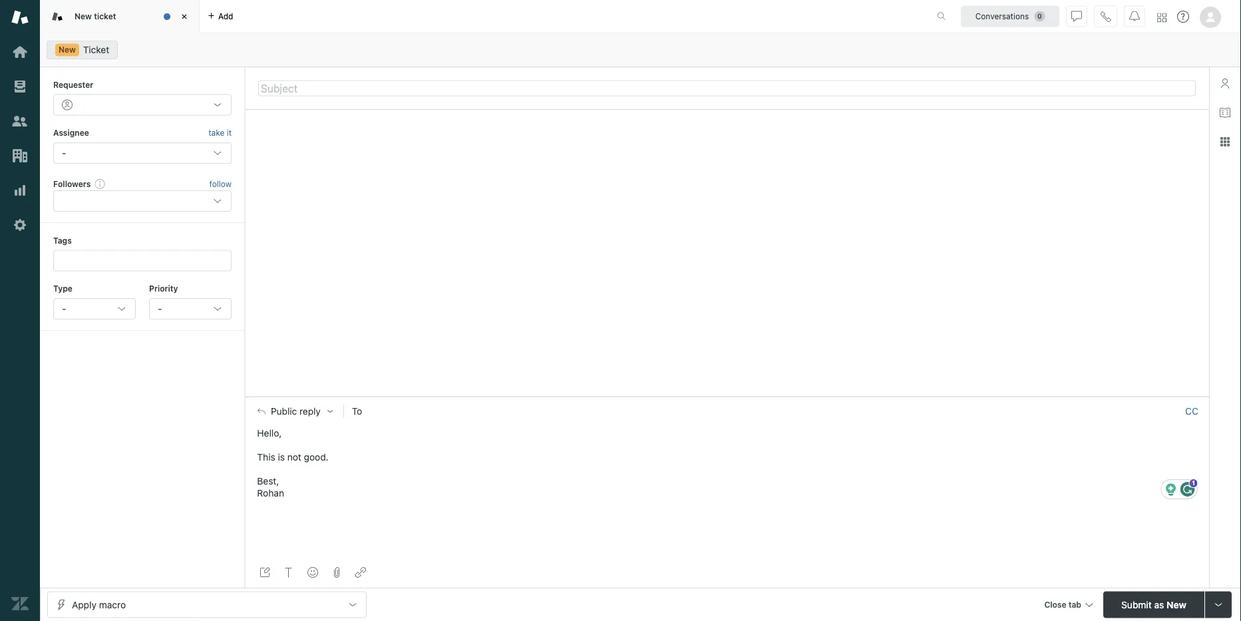 Task type: describe. For each thing, give the bounding box(es) containing it.
get help image
[[1178, 11, 1190, 23]]

reporting image
[[11, 182, 29, 199]]

secondary element
[[40, 37, 1242, 63]]

submit as new
[[1122, 599, 1187, 610]]

requester element
[[53, 94, 232, 115]]

zendesk products image
[[1158, 13, 1167, 22]]

format text image
[[284, 567, 294, 578]]

- for type
[[62, 303, 66, 314]]

conversations button
[[962, 6, 1060, 27]]

take it
[[209, 128, 232, 137]]

to
[[352, 406, 362, 417]]

- button for type
[[53, 298, 136, 320]]

this is not good.
[[257, 452, 329, 463]]

insert emojis image
[[308, 567, 318, 578]]

requester
[[53, 80, 93, 89]]

good.
[[304, 452, 329, 463]]

tabs tab list
[[40, 0, 924, 33]]

views image
[[11, 78, 29, 95]]

best,
[[257, 476, 279, 487]]

close tab
[[1045, 600, 1082, 610]]

2 vertical spatial new
[[1167, 599, 1187, 610]]

follow
[[209, 179, 232, 188]]

- button for priority
[[149, 298, 232, 320]]

organizations image
[[11, 147, 29, 164]]

apps image
[[1221, 137, 1231, 147]]

add link (cmd k) image
[[356, 567, 366, 578]]

submit
[[1122, 599, 1152, 610]]

new for new
[[59, 45, 76, 54]]

followers
[[53, 179, 91, 188]]

cc
[[1186, 406, 1199, 417]]

- inside "assignee" element
[[62, 147, 66, 158]]

hello,
[[257, 428, 282, 439]]

this
[[257, 452, 275, 463]]

notifications image
[[1130, 11, 1141, 22]]

tags
[[53, 236, 72, 245]]

type
[[53, 284, 73, 293]]

conversations
[[976, 12, 1030, 21]]

reply
[[300, 406, 321, 417]]

is
[[278, 452, 285, 463]]

displays possible ticket submission types image
[[1214, 600, 1225, 610]]

tab
[[1069, 600, 1082, 610]]



Task type: locate. For each thing, give the bounding box(es) containing it.
admin image
[[11, 216, 29, 234]]

apply macro
[[72, 599, 126, 610]]

rohan
[[257, 488, 284, 499]]

2 - button from the left
[[149, 298, 232, 320]]

get started image
[[11, 43, 29, 61]]

0 vertical spatial new
[[75, 12, 92, 21]]

- down priority
[[158, 303, 162, 314]]

close tab button
[[1039, 592, 1099, 620]]

add
[[218, 12, 233, 21]]

macro
[[99, 599, 126, 610]]

zendesk support image
[[11, 9, 29, 26]]

customers image
[[11, 113, 29, 130]]

assignee
[[53, 128, 89, 137]]

cc button
[[1186, 405, 1199, 417]]

minimize composer image
[[722, 391, 733, 402]]

info on adding followers image
[[95, 178, 105, 189]]

public reply button
[[246, 397, 343, 425]]

-
[[62, 147, 66, 158], [62, 303, 66, 314], [158, 303, 162, 314]]

it
[[227, 128, 232, 137]]

new inside secondary element
[[59, 45, 76, 54]]

knowledge image
[[1221, 107, 1231, 118]]

Public reply composer text field
[[252, 425, 1204, 499]]

new inside tab
[[75, 12, 92, 21]]

public reply
[[271, 406, 321, 417]]

new ticket
[[75, 12, 116, 21]]

button displays agent's chat status as invisible. image
[[1072, 11, 1083, 22]]

apply
[[72, 599, 96, 610]]

- down type
[[62, 303, 66, 314]]

new ticket tab
[[40, 0, 200, 33]]

take it button
[[209, 126, 232, 140]]

followers element
[[53, 191, 232, 212]]

main element
[[0, 0, 40, 621]]

draft mode image
[[260, 567, 270, 578]]

1 - button from the left
[[53, 298, 136, 320]]

1 vertical spatial new
[[59, 45, 76, 54]]

ticket
[[94, 12, 116, 21]]

take
[[209, 128, 225, 137]]

- down assignee
[[62, 147, 66, 158]]

1 horizontal spatial - button
[[149, 298, 232, 320]]

priority
[[149, 284, 178, 293]]

new
[[75, 12, 92, 21], [59, 45, 76, 54], [1167, 599, 1187, 610]]

- for priority
[[158, 303, 162, 314]]

ticket
[[83, 44, 109, 55]]

public
[[271, 406, 297, 417]]

new for new ticket
[[75, 12, 92, 21]]

- button down type
[[53, 298, 136, 320]]

close image
[[178, 10, 191, 23]]

best, rohan
[[257, 476, 284, 499]]

customer context image
[[1221, 78, 1231, 89]]

0 horizontal spatial - button
[[53, 298, 136, 320]]

zendesk image
[[11, 595, 29, 613]]

Subject field
[[258, 80, 1197, 96]]

close
[[1045, 600, 1067, 610]]

not
[[287, 452, 302, 463]]

- button down priority
[[149, 298, 232, 320]]

assignee element
[[53, 142, 232, 164]]

Tags field
[[63, 254, 219, 267]]

as
[[1155, 599, 1165, 610]]

add button
[[200, 0, 241, 33]]

follow button
[[209, 178, 232, 190]]

add attachment image
[[332, 567, 342, 578]]

- button
[[53, 298, 136, 320], [149, 298, 232, 320]]



Task type: vqa. For each thing, say whether or not it's contained in the screenshot.
Format text IMAGE
yes



